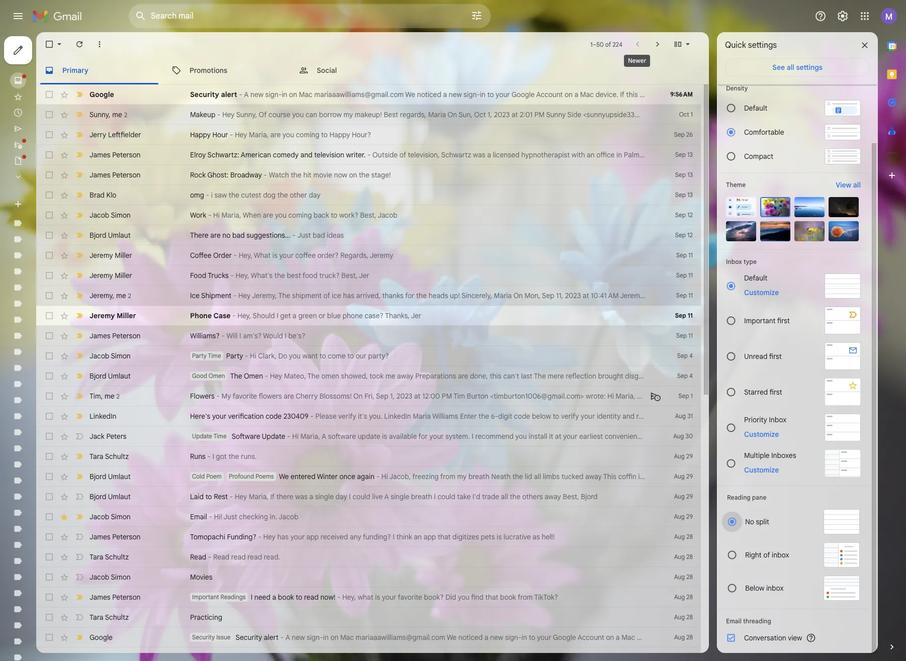 Task type: describe. For each thing, give the bounding box(es) containing it.
practicing link
[[190, 613, 646, 623]]

at left 10:41
[[583, 291, 589, 300]]

good omen the omen - hey mateo, the omen showed, took me away preparations are done, this can't last the mere reflection brought disgust no ordeal to conquer, this firm slit it sheds upon the floor, dripping into a
[[192, 372, 881, 381]]

best, right truck?
[[341, 271, 358, 280]]

happy hour - hey maria, are you coming to happy hour?
[[190, 130, 371, 139]]

4 bjord umlaut from the top
[[90, 492, 131, 502]]

1 row from the top
[[36, 85, 856, 105]]

to right want
[[320, 352, 326, 361]]

when
[[243, 211, 261, 220]]

1 vertical spatial that
[[486, 593, 499, 602]]

0 vertical spatial not,
[[775, 90, 787, 99]]

there are no bad suggestions... - just bad ideas
[[190, 231, 344, 240]]

security for alert
[[190, 90, 219, 99]]

0 horizontal spatial inbox
[[726, 258, 742, 266]]

order?
[[318, 251, 339, 260]]

1 horizontal spatial just
[[297, 231, 311, 240]]

party time party - hi clark, do you want to come to our party?
[[192, 352, 389, 361]]

2 simon from the top
[[111, 352, 131, 361]]

1 horizontal spatial we'll
[[830, 633, 844, 642]]

3 tara schultz from the top
[[90, 613, 129, 622]]

hey left the sunny,
[[222, 110, 235, 119]]

0 vertical spatial 2023
[[494, 110, 510, 119]]

hi left jacob, on the left bottom of page
[[382, 472, 388, 481]]

your up earliest
[[581, 412, 595, 421]]

0 vertical spatial mariaaawilliams@gmail.com
[[314, 90, 404, 99]]

0 vertical spatial 1
[[591, 40, 593, 48]]

1 sep 13 from the top
[[675, 151, 693, 158]]

to right laid
[[206, 492, 212, 502]]

onwards
[[729, 472, 756, 481]]

jeremy miller for food trucks
[[90, 271, 132, 280]]

1 vertical spatial alert
[[264, 633, 279, 642]]

29 for email - hi! just checking in. jacob
[[687, 513, 693, 521]]

aug 31
[[675, 412, 693, 420]]

1 vertical spatial 1,
[[390, 392, 395, 401]]

2 vertical spatial need
[[742, 633, 759, 642]]

0 vertical spatial you,
[[654, 90, 668, 99]]

are left cherry
[[284, 392, 294, 401]]

this up <sunnyupside33@gmail.com>
[[626, 90, 638, 99]]

it's
[[358, 412, 367, 421]]

row containing linkedin
[[36, 406, 906, 427]]

security right issue on the bottom left
[[236, 633, 262, 642]]

2 could from the left
[[438, 492, 455, 502]]

the up my
[[230, 372, 242, 381]]

1 horizontal spatial from
[[518, 593, 533, 602]]

unread first
[[744, 352, 782, 361]]

first for starred first
[[770, 388, 783, 397]]

peterson for tomopachi
[[112, 533, 141, 542]]

umlaut for tenth row from the bottom
[[108, 472, 131, 481]]

hey, left what
[[342, 593, 356, 602]]

your left received
[[291, 533, 305, 542]]

1 vertical spatial mariaaawilliams@gmail.com
[[356, 633, 445, 642]]

2 230409 from the left
[[765, 412, 790, 421]]

1 read from the left
[[190, 553, 206, 562]]

row containing tim
[[36, 386, 856, 406]]

0 horizontal spatial tim
[[90, 392, 101, 401]]

best, down regain
[[649, 432, 665, 441]]

0 vertical spatial was
[[640, 90, 652, 99]]

1 horizontal spatial breath
[[469, 472, 490, 481]]

0 horizontal spatial jer
[[359, 271, 369, 280]]

hey left jeremy,
[[238, 291, 251, 300]]

2 bjord umlaut from the top
[[90, 372, 131, 381]]

sep 4 for hi clark, do you want to come to our party?
[[677, 352, 693, 360]]

the left 6-
[[479, 412, 489, 421]]

your right has scheduled message icon
[[668, 392, 682, 401]]

7 row from the top
[[36, 205, 701, 225]]

settings inside quick settings element
[[748, 40, 777, 50]]

8 row from the top
[[36, 225, 701, 245]]

are left no
[[210, 231, 221, 240]]

29 for laid to rest - hey maria, if there was a single day i could live a single breath i could take i'd trade all the others away best, bjord
[[687, 493, 693, 501]]

you.
[[369, 412, 383, 421]]

email threading
[[726, 618, 772, 625]]

customize button for default
[[738, 287, 785, 299]]

10 row from the top
[[36, 266, 701, 286]]

aug 28 for read
[[674, 553, 693, 561]]

2 horizontal spatial 2023
[[565, 291, 581, 300]]

hey, for hey, should i get a green or blue phone case? thanks, jer
[[238, 311, 251, 320]]

food
[[190, 271, 206, 280]]

25 row from the top
[[36, 567, 701, 588]]

i right can
[[751, 110, 753, 119]]

0 horizontal spatial alert
[[221, 90, 237, 99]]

any
[[350, 533, 361, 542]]

0 vertical spatial 1,
[[488, 110, 492, 119]]

are up access
[[656, 392, 666, 401]]

the left best
[[275, 271, 285, 280]]

5 james peterson from the top
[[90, 593, 141, 602]]

omen inside good omen the omen - hey mateo, the omen showed, took me away preparations are done, this can't last the mere reflection brought disgust no ordeal to conquer, this firm slit it sheds upon the floor, dripping into a
[[209, 372, 225, 380]]

2 horizontal spatial on
[[514, 291, 523, 300]]

your right what
[[382, 593, 396, 602]]

jacob simon for email
[[90, 513, 131, 522]]

2 vertical spatial we
[[447, 633, 457, 642]]

maria, left when
[[222, 211, 241, 220]]

0 vertical spatial away
[[397, 372, 414, 381]]

row containing sunny
[[36, 105, 877, 125]]

2 linkedin from the left
[[384, 412, 411, 421]]

the right last
[[534, 372, 546, 381]]

2 horizontal spatial favorite
[[684, 392, 708, 401]]

1 vertical spatial now
[[700, 472, 714, 481]]

your right it
[[563, 432, 578, 441]]

aug 28 for tomopachi funding?
[[674, 533, 693, 541]]

i right system.
[[472, 432, 474, 441]]

4 for hey mateo, the omen showed, took me away preparations are done, this can't last the mere reflection brought disgust no ordeal to conquer, this firm slit it sheds upon the floor, dripping into a
[[690, 372, 693, 380]]

aug 28 for movies
[[674, 573, 693, 581]]

will
[[227, 331, 238, 341]]

i left know
[[739, 392, 740, 401]]

1 single from the left
[[315, 492, 334, 502]]

all inside button
[[854, 181, 861, 190]]

simon for work
[[111, 211, 131, 220]]

more image
[[95, 39, 105, 49]]

there
[[190, 231, 209, 240]]

customize for multiple inboxes
[[744, 466, 779, 475]]

see
[[773, 63, 785, 72]]

27 row from the top
[[36, 608, 701, 628]]

1 horizontal spatial what
[[637, 392, 654, 401]]

23 row from the top
[[36, 527, 701, 547]]

1 vertical spatial was
[[295, 492, 308, 502]]

0 horizontal spatial on
[[354, 392, 363, 401]]

the right 'got'
[[229, 452, 239, 461]]

cold poem
[[192, 473, 222, 480]]

2 shipment from the left
[[828, 291, 858, 300]]

case
[[214, 311, 231, 320]]

1 horizontal spatial read
[[248, 553, 262, 562]]

james peterson for tomopachi funding?
[[90, 533, 141, 542]]

i right will
[[239, 331, 241, 341]]

1 horizontal spatial day
[[336, 492, 347, 502]]

, for tim
[[101, 392, 103, 401]]

to left our
[[348, 352, 354, 361]]

television
[[314, 150, 344, 159]]

food
[[303, 271, 318, 280]]

the left floor,
[[805, 372, 816, 381]]

comfortable
[[744, 128, 785, 137]]

hi right work
[[213, 211, 220, 220]]

your left coffee
[[279, 251, 294, 260]]

hey, for hey, what's the best food truck? best, jer
[[236, 271, 249, 280]]

primary
[[62, 66, 88, 75]]

2 horizontal spatial away
[[586, 472, 602, 481]]

sep for there are no bad suggestions... - just bad ideas
[[675, 231, 686, 239]]

aug for eighth row from the bottom
[[674, 513, 685, 521]]

0 horizontal spatial has
[[277, 533, 289, 542]]

are down course
[[271, 130, 281, 139]]

your right know
[[761, 392, 775, 401]]

into
[[864, 372, 876, 381]]

mateo,
[[284, 372, 306, 381]]

1 horizontal spatial sincerely,
[[826, 110, 856, 119]]

1 horizontal spatial tim
[[454, 392, 465, 401]]

wedding
[[777, 392, 804, 401]]

2 default from the top
[[744, 274, 768, 283]]

i left think at bottom left
[[393, 533, 395, 542]]

priority inbox
[[744, 415, 787, 424]]

2 horizontal spatial from
[[683, 472, 698, 481]]

26 row from the top
[[36, 588, 701, 608]]

fri,
[[365, 392, 375, 401]]

williams?
[[190, 331, 220, 341]]

runs - i got the runs.
[[190, 452, 257, 461]]

tab list inside main content
[[36, 56, 709, 85]]

1 vertical spatial breath
[[411, 492, 432, 502]]

1 shipment from the left
[[292, 291, 322, 300]]

your left abode
[[645, 472, 660, 481]]

1 horizontal spatial no
[[745, 518, 754, 527]]

simon for email
[[111, 513, 131, 522]]

important first
[[744, 316, 790, 325]]

to left density on the right top
[[719, 90, 725, 99]]

sep 13 for i saw the cutest dog the other day
[[675, 191, 693, 199]]

0 horizontal spatial anything.
[[737, 90, 767, 99]]

to right below
[[553, 412, 560, 421]]

earliest
[[579, 432, 603, 441]]

the left "hit"
[[291, 171, 302, 180]]

sep 11 for blue
[[675, 312, 693, 319]]

0 horizontal spatial sunny
[[90, 110, 109, 119]]

identity
[[597, 412, 621, 421]]

2 happy from the left
[[330, 130, 350, 139]]

miller for coffee order - hey, what is your coffee order? regards, jeremy
[[115, 251, 132, 260]]

0 horizontal spatial oct
[[474, 110, 486, 119]]

get
[[280, 311, 291, 320]]

this left can't
[[490, 372, 502, 381]]

5 peterson from the top
[[112, 593, 141, 602]]

2 book from the left
[[500, 593, 516, 602]]

hi left clark,
[[250, 352, 257, 361]]

me for makeup
[[112, 110, 122, 119]]

hi up entered
[[292, 432, 299, 441]]

2 single from the left
[[391, 492, 409, 502]]

3 bjord umlaut from the top
[[90, 472, 131, 481]]

1 horizontal spatial help
[[846, 633, 860, 642]]

reading pane
[[727, 494, 767, 502]]

0 vertical spatial don't
[[683, 90, 699, 99]]

at left 2:01
[[512, 110, 518, 119]]

1 horizontal spatial omen
[[244, 372, 263, 381]]

thanks,
[[385, 311, 410, 320]]

sep for omg - i saw the cutest dog the other day
[[675, 191, 686, 199]]

sep for elroy schwartz: american comedy and television writer. -
[[675, 151, 686, 158]]

0 horizontal spatial secure
[[834, 90, 856, 99]]

best, right work?
[[360, 211, 376, 220]]

row containing jeremy
[[36, 286, 866, 306]]

here's your verification code 230409 - please verify it's you. linkedin maria williams enter the 6-digit code below to verify your identity and regain access to your linkedin account. 230409 thanks for helping us keep your acc
[[190, 412, 906, 421]]

my
[[222, 392, 231, 401]]

1 horizontal spatial account
[[578, 633, 604, 642]]

1 default from the top
[[744, 104, 768, 113]]

tara for read - read read read read.
[[90, 553, 103, 562]]

email - hi! just checking in. jacob
[[190, 513, 298, 522]]

hey right oct 1
[[701, 110, 713, 119]]

jacob for sep 12
[[90, 211, 109, 220]]

1 jack from the left
[[90, 432, 105, 441]]

6 28 from the top
[[687, 634, 693, 641]]

0 horizontal spatial now
[[334, 171, 347, 180]]

and left regain
[[623, 412, 635, 421]]

2 verify from the left
[[561, 412, 579, 421]]

i left be's?
[[285, 331, 287, 341]]

13 row from the top
[[36, 326, 701, 346]]

gmail image
[[32, 6, 87, 26]]

12 row from the top
[[36, 306, 701, 326]]

newer tooltip
[[624, 50, 651, 72]]

1 horizontal spatial oct
[[679, 111, 689, 118]]

hey up read.
[[263, 533, 276, 542]]

no
[[223, 231, 231, 240]]

to right access
[[683, 412, 689, 421]]

hey right rest
[[235, 492, 247, 502]]

makeup - hey sunny, of course you can borrow my makeup! best regards, maria on sun, oct 1, 2023 at 2:01 pm sunny side <sunnyupside33@gmail.com> wrote: hey maria, can i borrow your makeup? sincerely, sunny
[[190, 110, 877, 119]]

0 vertical spatial day
[[309, 191, 321, 200]]

50
[[597, 40, 604, 48]]

ordeal
[[661, 372, 682, 381]]

the left 'lid'
[[513, 472, 523, 481]]

0 horizontal spatial we
[[279, 472, 289, 481]]

aug for row containing jack peters
[[674, 433, 684, 440]]

i left 'got'
[[213, 452, 214, 461]]

0 vertical spatial need
[[701, 90, 717, 99]]

to down threading
[[760, 633, 767, 642]]

1 230409 from the left
[[284, 412, 309, 421]]

unread
[[744, 352, 768, 361]]

sep 11 for jeremy
[[676, 252, 693, 259]]

2 horizontal spatial was
[[681, 633, 694, 642]]

2 vertical spatial away
[[545, 492, 561, 502]]

your down tiktok?
[[537, 633, 552, 642]]

maria, down disgust
[[616, 392, 636, 401]]

view all
[[836, 181, 861, 190]]

brad
[[90, 191, 105, 200]]

again
[[357, 472, 375, 481]]

hour?
[[352, 130, 371, 139]]

1 horizontal spatial favorite
[[398, 593, 422, 602]]

1 horizontal spatial not,
[[816, 633, 829, 642]]

1 verify from the left
[[338, 412, 356, 421]]

jacob simon for movies
[[90, 573, 131, 582]]

received
[[321, 533, 348, 542]]

2 bad from the left
[[313, 231, 325, 240]]

hey, left has
[[787, 291, 800, 300]]

row containing jerry leftfielder
[[36, 125, 701, 145]]

blossoms!
[[320, 392, 352, 401]]

11 for blue
[[688, 312, 693, 319]]

other
[[290, 191, 307, 200]]

got
[[216, 452, 227, 461]]

hey right hour in the top of the page
[[235, 130, 247, 139]]

shipment
[[201, 291, 232, 300]]

to right back
[[331, 211, 338, 220]]

i down once
[[349, 492, 351, 502]]

james for rock ghost: broadway - watch the hit movie now on the stage!
[[90, 171, 111, 180]]

am
[[608, 291, 619, 300]]

19 row from the top
[[36, 447, 701, 467]]

the left omen
[[308, 372, 320, 381]]

is right "coffin" on the bottom of page
[[638, 472, 644, 481]]

find
[[471, 593, 484, 602]]

1 horizontal spatial on
[[448, 110, 457, 119]]

sep for work - hi maria, when are you coming back to work? best, jacob
[[675, 211, 686, 219]]

1 horizontal spatial wrote:
[[679, 110, 699, 119]]

0 horizontal spatial sincerely,
[[462, 291, 492, 300]]

see all settings button
[[725, 58, 870, 76]]

2 aug 29 from the top
[[674, 473, 693, 480]]

sep for phone case - hey, should i get a green or blue phone case? thanks, jer
[[675, 312, 686, 319]]

1 vertical spatial noticed
[[459, 633, 483, 642]]

0 horizontal spatial favorite
[[233, 392, 257, 401]]

we entered winter once again - hi jacob, freezing from my breath neath the lid all limbs tucked away this coffin is your abode from now and onwards
[[279, 472, 756, 481]]

right
[[745, 551, 762, 560]]

1 horizontal spatial update
[[262, 432, 285, 441]]

0 vertical spatial noticed
[[417, 90, 441, 99]]

sep for williams? - will i am's? would i be's?
[[676, 332, 687, 340]]

flowers?
[[710, 392, 737, 401]]

0 horizontal spatial read
[[231, 553, 246, 562]]

starred first
[[744, 388, 783, 397]]

maria, down please
[[301, 432, 320, 441]]

sep 12 for work - hi maria, when are you coming back to work? best, jacob
[[675, 211, 693, 219]]

is up "food trucks - hey, what's the best food truck? best, jer"
[[273, 251, 278, 260]]

aug for 24th row
[[674, 553, 685, 561]]

to left now!
[[296, 593, 302, 602]]

to right ordeal
[[683, 372, 690, 381]]

schultz for read
[[105, 553, 129, 562]]

0 horizontal spatial from
[[441, 472, 456, 481]]

22 row from the top
[[36, 507, 701, 527]]

party inside party time party - hi clark, do you want to come to our party?
[[192, 352, 207, 360]]

24 row from the top
[[36, 547, 701, 567]]

1 horizontal spatial sunny
[[546, 110, 566, 119]]

ideas
[[327, 231, 344, 240]]

28 for tomopachi funding?
[[687, 533, 693, 541]]

28 for read
[[687, 553, 693, 561]]

newer
[[628, 57, 647, 64]]

224
[[613, 40, 623, 48]]

i'd
[[473, 492, 480, 502]]

2 read from the left
[[213, 553, 229, 562]]

dripping
[[835, 372, 862, 381]]

1 horizontal spatial party
[[226, 352, 243, 361]]

2 code from the left
[[514, 412, 530, 421]]

for for 10:41
[[405, 291, 415, 300]]

your left makeup?
[[779, 110, 793, 119]]

0 vertical spatial maria
[[428, 110, 446, 119]]

20 row from the top
[[36, 467, 756, 487]]

burton
[[467, 392, 489, 401]]

important for important readings i need a book to read now! - hey, what is your favorite book? did you find that book from tiktok?
[[192, 594, 219, 601]]

jacob simon for work
[[90, 211, 131, 220]]

i down freezing
[[434, 492, 436, 502]]

1 app from the left
[[307, 533, 319, 542]]

search mail image
[[132, 7, 150, 25]]

entered
[[291, 472, 316, 481]]

practicing
[[190, 613, 222, 622]]

2 app from the left
[[424, 533, 436, 542]]

first for unread first
[[769, 352, 782, 361]]

28 for movies
[[687, 573, 693, 581]]

0 vertical spatial help
[[805, 90, 819, 99]]

profound
[[229, 473, 254, 480]]

1 horizontal spatial my
[[457, 472, 467, 481]]

the left others
[[510, 492, 521, 502]]

0 horizontal spatial that
[[438, 533, 451, 542]]

are right when
[[263, 211, 273, 220]]

2 vertical spatial maria
[[413, 412, 431, 421]]

am's?
[[243, 331, 262, 341]]

disgust
[[625, 372, 649, 381]]

i right readings
[[251, 593, 253, 602]]

quick settings
[[725, 40, 777, 50]]

settings inside see all settings 'button'
[[796, 63, 823, 72]]

, for jeremy
[[113, 291, 114, 300]]

1 happy from the left
[[190, 130, 211, 139]]

digitizes
[[453, 533, 479, 542]]

flowers - my favorite flowers are cherry blossoms! on fri, sep 1, 2023 at 12:00 pm tim burton <timburton1006@gmail.com> wrote: hi maria, what are your favorite flowers? i know your wedding is next year and
[[190, 392, 856, 401]]

james for williams? - will i am's? would i be's?
[[90, 331, 111, 341]]

1 vertical spatial jer
[[411, 311, 421, 320]]

available
[[389, 432, 417, 441]]

is right update
[[382, 432, 387, 441]]

maria, left can
[[715, 110, 735, 119]]

i left get
[[277, 311, 279, 320]]

customize for priority inbox
[[744, 430, 779, 439]]

peterson for rock
[[112, 171, 141, 180]]

movies
[[190, 573, 213, 582]]

neath
[[492, 472, 511, 481]]

12 for there are no bad suggestions... - just bad ideas
[[688, 231, 693, 239]]

2 jack from the left
[[667, 432, 682, 441]]

to up television
[[321, 130, 328, 139]]

6-
[[491, 412, 498, 421]]

party?
[[368, 352, 389, 361]]

0 vertical spatial we
[[405, 90, 415, 99]]

checking
[[239, 513, 268, 522]]

at right it
[[555, 432, 562, 441]]

your right the here's
[[212, 412, 226, 421]]

is left next at the right bottom of page
[[806, 392, 811, 401]]

the right jeremy,
[[278, 291, 290, 300]]

1 vertical spatial pm
[[442, 392, 452, 401]]

sep 11 for jer
[[676, 272, 693, 279]]

watch
[[269, 171, 289, 180]]

theme
[[726, 181, 746, 189]]

schultz for runs
[[105, 452, 129, 461]]

ghost:
[[207, 171, 229, 180]]

no inside main content
[[651, 372, 660, 381]]

multiple
[[744, 451, 770, 460]]

jacob for sep 4
[[90, 352, 109, 361]]

your up 30
[[691, 412, 705, 421]]

tara schultz for runs - i got the runs.
[[90, 452, 129, 461]]

1 horizontal spatial device.
[[637, 633, 660, 642]]

priority
[[744, 415, 767, 424]]

at left 12:00
[[414, 392, 421, 401]]

all right 'lid'
[[534, 472, 541, 481]]

0 vertical spatial account
[[537, 90, 563, 99]]

pane
[[752, 494, 767, 502]]

28 row from the top
[[36, 628, 897, 648]]

aug for third row from the bottom
[[674, 614, 685, 621]]

0 horizontal spatial device.
[[596, 90, 619, 99]]

1 horizontal spatial do
[[769, 633, 777, 642]]

the right has
[[816, 291, 827, 300]]

umlaut for 22th row from the bottom of the main content containing primary
[[108, 231, 131, 240]]

threading
[[743, 618, 772, 625]]

simon for movies
[[111, 573, 131, 582]]

0 horizontal spatial my
[[344, 110, 353, 119]]

settings image
[[837, 10, 849, 22]]

to down tiktok?
[[529, 633, 536, 642]]

5 row from the top
[[36, 165, 701, 185]]

lucrative
[[504, 533, 531, 542]]

james for tomopachi funding? - hey has your app received any funding? i think an app that digitizes pets is lucrative as hell!
[[90, 533, 111, 542]]

security for issue
[[192, 634, 215, 641]]

6 aug 28 from the top
[[674, 634, 693, 641]]

best, down 'tucked'
[[563, 492, 579, 502]]

maria, up american
[[249, 130, 269, 139]]

2 29 from the top
[[687, 473, 693, 480]]

1 borrow from the left
[[319, 110, 342, 119]]

1 vertical spatial just
[[224, 513, 237, 522]]

1 vertical spatial inbox
[[767, 584, 784, 593]]

know
[[742, 392, 759, 401]]

1 horizontal spatial has
[[343, 291, 355, 300]]

2 horizontal spatial for
[[816, 412, 825, 421]]



Task type: locate. For each thing, give the bounding box(es) containing it.
theme element
[[726, 180, 746, 190]]

regards,
[[400, 110, 426, 119]]

just right the hi!
[[224, 513, 237, 522]]

2 james from the top
[[90, 171, 111, 180]]

3 customize from the top
[[744, 466, 779, 475]]

3 28 from the top
[[687, 573, 693, 581]]

2 vertical spatial was
[[681, 633, 694, 642]]

1 up 31
[[691, 392, 693, 400]]

5 28 from the top
[[687, 614, 693, 621]]

2 horizontal spatial read
[[304, 593, 319, 602]]

below inbox
[[745, 584, 784, 593]]

from left tiktok?
[[518, 593, 533, 602]]

0 vertical spatial sep 4
[[677, 352, 693, 360]]

0 vertical spatial now
[[334, 171, 347, 180]]

is
[[273, 251, 278, 260], [806, 392, 811, 401], [382, 432, 387, 441], [638, 472, 644, 481], [497, 533, 502, 542], [375, 593, 380, 602]]

aug for seventh row from the bottom of the main content containing primary
[[674, 533, 685, 541]]

tara schultz for read - read read read read.
[[90, 553, 129, 562]]

support image
[[815, 10, 827, 22]]

hey
[[222, 110, 235, 119], [701, 110, 713, 119], [235, 130, 247, 139], [238, 291, 251, 300], [270, 372, 282, 381], [235, 492, 247, 502], [263, 533, 276, 542]]

aug for 21th row
[[674, 493, 685, 501]]

happy
[[190, 130, 211, 139], [330, 130, 350, 139]]

3 linkedin from the left
[[707, 412, 734, 421]]

0 vertical spatial sep 12
[[675, 211, 693, 219]]

update
[[358, 432, 380, 441]]

verification
[[228, 412, 264, 421]]

wrote: up the important first
[[765, 291, 785, 300]]

this left firm
[[721, 372, 733, 381]]

oct right the sun, on the right top of page
[[474, 110, 486, 119]]

16 row from the top
[[36, 386, 856, 406]]

None checkbox
[[44, 130, 54, 140], [44, 190, 54, 200], [44, 210, 54, 220], [44, 230, 54, 240], [44, 291, 54, 301], [44, 452, 54, 462], [44, 472, 54, 482], [44, 492, 54, 502], [44, 552, 54, 562], [44, 572, 54, 583], [44, 613, 54, 623], [44, 633, 54, 643], [44, 130, 54, 140], [44, 190, 54, 200], [44, 210, 54, 220], [44, 230, 54, 240], [44, 291, 54, 301], [44, 452, 54, 462], [44, 472, 54, 482], [44, 492, 54, 502], [44, 552, 54, 562], [44, 572, 54, 583], [44, 613, 54, 623], [44, 633, 54, 643]]

time inside party time party - hi clark, do you want to come to our party?
[[208, 352, 221, 360]]

we'll right view
[[830, 633, 844, 642]]

2 horizontal spatial we
[[447, 633, 457, 642]]

, for sunny
[[109, 110, 110, 119]]

5 aug 28 from the top
[[674, 614, 693, 621]]

1 vertical spatial 2
[[128, 292, 131, 300]]

0 vertical spatial 12
[[688, 211, 693, 219]]

13 for watch the hit movie now on the stage!
[[688, 171, 693, 179]]

first for important first
[[778, 316, 790, 325]]

jacob for aug 29
[[90, 513, 109, 522]]

2 vertical spatial wrote:
[[586, 392, 606, 401]]

1 horizontal spatial noticed
[[459, 633, 483, 642]]

aug 29
[[674, 453, 693, 460], [674, 473, 693, 480], [674, 493, 693, 501], [674, 513, 693, 521]]

poems
[[256, 473, 274, 480]]

mere
[[548, 372, 564, 381]]

tara for runs - i got the runs.
[[90, 452, 103, 461]]

1, right the sun, on the right top of page
[[488, 110, 492, 119]]

15 row from the top
[[36, 366, 881, 386]]

3 james peterson from the top
[[90, 331, 141, 341]]

4 simon from the top
[[111, 573, 131, 582]]

3 peterson from the top
[[112, 331, 141, 341]]

2 tara from the top
[[90, 553, 103, 562]]

21 row from the top
[[36, 487, 701, 507]]

refresh image
[[74, 39, 85, 49]]

jacob for aug 28
[[90, 573, 109, 582]]

anything.
[[737, 90, 767, 99], [779, 633, 808, 642]]

2 borrow from the left
[[755, 110, 777, 119]]

3 simon from the top
[[111, 513, 131, 522]]

<sunnyupside33@gmail.com>
[[583, 110, 678, 119]]

2 sep 4 from the top
[[677, 372, 693, 380]]

aug for tenth row from the bottom
[[674, 473, 685, 480]]

0 vertical spatial jeremy miller
[[90, 251, 132, 260]]

on left the sun, on the right top of page
[[448, 110, 457, 119]]

me for ice
[[116, 291, 126, 300]]

4 umlaut from the top
[[108, 492, 131, 502]]

4 right ordeal
[[690, 372, 693, 380]]

jeremy miller
[[90, 251, 132, 260], [90, 271, 132, 280], [90, 311, 136, 320]]

wrote:
[[679, 110, 699, 119], [765, 291, 785, 300], [586, 392, 606, 401]]

security
[[190, 90, 219, 99], [236, 633, 262, 642], [192, 634, 215, 641]]

to up makeup - hey sunny, of course you can borrow my makeup! best regards, maria on sun, oct 1, 2023 at 2:01 pm sunny side <sunnyupside33@gmail.com> wrote: hey maria, can i borrow your makeup? sincerely, sunny
[[488, 90, 494, 99]]

1 tara from the top
[[90, 452, 103, 461]]

heads
[[429, 291, 448, 300]]

james for elroy schwartz: american comedy and television writer. -
[[90, 150, 111, 159]]

1 vertical spatial need
[[254, 593, 271, 602]]

1 for <sunnyupside33@gmail.com>
[[691, 111, 693, 118]]

what up what's
[[254, 251, 271, 260]]

lid
[[525, 472, 532, 481]]

2 vertical spatial customize button
[[738, 464, 785, 476]]

1 umlaut from the top
[[108, 231, 131, 240]]

help
[[805, 90, 819, 99], [846, 633, 860, 642]]

29 for runs - i got the runs.
[[687, 453, 693, 460]]

default down type
[[744, 274, 768, 283]]

0 horizontal spatial omen
[[209, 372, 225, 380]]

book right find
[[500, 593, 516, 602]]

was up <sunnyupside33@gmail.com>
[[640, 90, 652, 99]]

1 13 from the top
[[688, 151, 693, 158]]

2 horizontal spatial sunny
[[858, 110, 877, 119]]

promotions
[[190, 66, 227, 75]]

tiktok?
[[535, 593, 558, 602]]

28 for practicing
[[687, 614, 693, 621]]

sep for coffee order - hey, what is your coffee order? regards, jeremy
[[676, 252, 687, 259]]

2 aug 28 from the top
[[674, 553, 693, 561]]

can
[[306, 110, 317, 119]]

peterson for elroy
[[112, 150, 141, 159]]

1 vertical spatial anything.
[[779, 633, 808, 642]]

book?
[[424, 593, 444, 602]]

1 vertical spatial maria
[[494, 291, 512, 300]]

1 code from the left
[[266, 412, 282, 421]]

maria down 12:00
[[413, 412, 431, 421]]

2 jacob simon from the top
[[90, 352, 131, 361]]

17 row from the top
[[36, 406, 906, 427]]

0 horizontal spatial was
[[295, 492, 308, 502]]

account
[[537, 90, 563, 99], [578, 633, 604, 642]]

5 james from the top
[[90, 593, 111, 602]]

hey, left what's
[[236, 271, 249, 280]]

0 horizontal spatial shipment
[[292, 291, 322, 300]]

0 horizontal spatial need
[[254, 593, 271, 602]]

customize down multiple
[[744, 466, 779, 475]]

what
[[358, 593, 374, 602]]

1 horizontal spatial shipment
[[828, 291, 858, 300]]

row
[[36, 85, 856, 105], [36, 105, 877, 125], [36, 125, 701, 145], [36, 145, 701, 165], [36, 165, 701, 185], [36, 185, 701, 205], [36, 205, 701, 225], [36, 225, 701, 245], [36, 245, 701, 266], [36, 266, 701, 286], [36, 286, 866, 306], [36, 306, 701, 326], [36, 326, 701, 346], [36, 346, 701, 366], [36, 366, 881, 386], [36, 386, 856, 406], [36, 406, 906, 427], [36, 427, 701, 447], [36, 447, 701, 467], [36, 467, 756, 487], [36, 487, 701, 507], [36, 507, 701, 527], [36, 527, 701, 547], [36, 547, 701, 567], [36, 567, 701, 588], [36, 588, 701, 608], [36, 608, 701, 628], [36, 628, 897, 648], [36, 648, 701, 661]]

winter
[[317, 472, 338, 481]]

0 horizontal spatial party
[[192, 352, 207, 360]]

3 customize button from the top
[[738, 464, 785, 476]]

bjord umlaut
[[90, 231, 131, 240], [90, 372, 131, 381], [90, 472, 131, 481], [90, 492, 131, 502]]

coming
[[296, 130, 320, 139], [288, 211, 312, 220]]

2 tara schultz from the top
[[90, 553, 129, 562]]

reading pane element
[[727, 494, 860, 502]]

None checkbox
[[44, 39, 54, 49], [44, 90, 54, 100], [44, 110, 54, 120], [44, 150, 54, 160], [44, 170, 54, 180], [44, 251, 54, 261], [44, 271, 54, 281], [44, 311, 54, 321], [44, 331, 54, 341], [44, 351, 54, 361], [44, 371, 54, 381], [44, 391, 54, 401], [44, 411, 54, 422], [44, 432, 54, 442], [44, 512, 54, 522], [44, 532, 54, 542], [44, 593, 54, 603], [44, 653, 54, 661], [44, 39, 54, 49], [44, 90, 54, 100], [44, 110, 54, 120], [44, 150, 54, 160], [44, 170, 54, 180], [44, 251, 54, 261], [44, 271, 54, 281], [44, 311, 54, 321], [44, 331, 54, 341], [44, 351, 54, 361], [44, 371, 54, 381], [44, 391, 54, 401], [44, 411, 54, 422], [44, 432, 54, 442], [44, 512, 54, 522], [44, 532, 54, 542], [44, 593, 54, 603], [44, 653, 54, 661]]

2 schultz from the top
[[105, 553, 129, 562]]

wrote: up identity
[[586, 392, 606, 401]]

omen
[[244, 372, 263, 381], [209, 372, 225, 380]]

aug 28 for practicing
[[674, 614, 693, 621]]

1 linkedin from the left
[[90, 412, 116, 421]]

sep 4 for hey mateo, the omen showed, took me away preparations are done, this can't last the mere reflection brought disgust no ordeal to conquer, this firm slit it sheds upon the floor, dripping into a
[[677, 372, 693, 380]]

bad right no
[[232, 231, 245, 240]]

main content
[[36, 32, 906, 661]]

pm right 12:00
[[442, 392, 452, 401]]

12 for work - hi maria, when are you coming back to work? best, jacob
[[688, 211, 693, 219]]

4 james peterson from the top
[[90, 533, 141, 542]]

has up read.
[[277, 533, 289, 542]]

4 peterson from the top
[[112, 533, 141, 542]]

customize for default
[[744, 288, 779, 297]]

on
[[448, 110, 457, 119], [514, 291, 523, 300], [354, 392, 363, 401]]

2 inside tim , me 2
[[116, 393, 120, 400]]

1 peterson from the top
[[112, 150, 141, 159]]

stage!
[[371, 171, 391, 180]]

11 for jer
[[689, 272, 693, 279]]

customize down priority inbox
[[744, 430, 779, 439]]

1 vertical spatial 2023
[[565, 291, 581, 300]]

main menu image
[[12, 10, 24, 22]]

blue
[[327, 311, 341, 320]]

0 horizontal spatial book
[[278, 593, 294, 602]]

0 horizontal spatial borrow
[[319, 110, 342, 119]]

0 vertical spatial my
[[344, 110, 353, 119]]

1 horizontal spatial don't
[[724, 633, 741, 642]]

sunny
[[90, 110, 109, 119], [546, 110, 566, 119], [858, 110, 877, 119]]

party down will
[[226, 352, 243, 361]]

we'll
[[789, 90, 803, 99], [830, 633, 844, 642]]

omg
[[190, 191, 204, 200]]

single down jacob, on the left bottom of page
[[391, 492, 409, 502]]

1 horizontal spatial secure
[[875, 633, 897, 642]]

coming for back
[[288, 211, 312, 220]]

1 horizontal spatial tab list
[[878, 32, 906, 625]]

aug for 5th row from the bottom of the main content containing primary
[[674, 573, 685, 581]]

0 horizontal spatial settings
[[748, 40, 777, 50]]

0 horizontal spatial do
[[727, 90, 736, 99]]

reflection
[[566, 372, 597, 381]]

1 left '50'
[[591, 40, 593, 48]]

1 horizontal spatial inbox
[[769, 415, 787, 424]]

2 vertical spatial customize
[[744, 466, 779, 475]]

the right dog
[[277, 191, 288, 200]]

4 28 from the top
[[687, 594, 693, 601]]

miller
[[115, 251, 132, 260], [115, 271, 132, 280], [646, 291, 663, 300], [117, 311, 136, 320]]

advanced search options image
[[467, 6, 487, 26]]

26
[[687, 131, 693, 138]]

1 vertical spatial we
[[279, 472, 289, 481]]

i
[[211, 191, 213, 200]]

2 inside sunny , me 2
[[124, 111, 127, 118]]

1 vertical spatial time
[[214, 433, 227, 440]]

was
[[640, 90, 652, 99], [295, 492, 308, 502], [681, 633, 694, 642]]

1 vertical spatial wrote:
[[765, 291, 785, 300]]

1 horizontal spatial that
[[486, 593, 499, 602]]

default up comfortable
[[744, 104, 768, 113]]

no left split on the right of page
[[745, 518, 754, 527]]

0 vertical spatial for
[[405, 291, 415, 300]]

now
[[334, 171, 347, 180], [700, 472, 714, 481]]

0 horizontal spatial don't
[[683, 90, 699, 99]]

2 for tim
[[116, 393, 120, 400]]

new
[[251, 90, 264, 99], [449, 90, 462, 99], [292, 633, 305, 642], [490, 633, 503, 642]]

is right what
[[375, 593, 380, 602]]

1 vertical spatial has
[[277, 533, 289, 542]]

movies link
[[190, 572, 646, 583]]

1 horizontal spatial app
[[424, 533, 436, 542]]

james peterson for elroy schwartz: american comedy and television writer.
[[90, 150, 141, 159]]

best
[[287, 271, 301, 280]]

sincerely,
[[826, 110, 856, 119], [462, 291, 492, 300]]

Search mail text field
[[151, 11, 443, 21]]

2 4 from the top
[[690, 372, 693, 380]]

1 horizontal spatial happy
[[330, 130, 350, 139]]

2 customize from the top
[[744, 430, 779, 439]]

2 inside jeremy , me 2
[[128, 292, 131, 300]]

1 horizontal spatial now
[[700, 472, 714, 481]]

tab list
[[878, 32, 906, 625], [36, 56, 709, 85]]

1 vertical spatial 13
[[688, 171, 693, 179]]

as
[[533, 533, 540, 542]]

sep 4 up the sep 1
[[677, 372, 693, 380]]

of
[[606, 40, 611, 48], [324, 291, 330, 300], [860, 291, 866, 300], [764, 551, 770, 560]]

29 row from the top
[[36, 648, 701, 661]]

wrote: up 26
[[679, 110, 699, 119]]

read left now!
[[304, 593, 319, 602]]

0 horizontal spatial important
[[192, 594, 219, 601]]

230409 down wedding
[[765, 412, 790, 421]]

row containing brad klo
[[36, 185, 701, 205]]

did
[[446, 593, 456, 602]]

regards,
[[340, 251, 369, 260]]

0 vertical spatial device.
[[596, 90, 619, 99]]

not, down see
[[775, 90, 787, 99]]

2 vertical spatial 2023
[[397, 392, 413, 401]]

umlaut for 21th row
[[108, 492, 131, 502]]

first up unread first
[[778, 316, 790, 325]]

from right freezing
[[441, 472, 456, 481]]

toggle split pane mode image
[[673, 39, 683, 49]]

dog
[[263, 191, 276, 200]]

clark,
[[258, 352, 277, 361]]

1 sep 4 from the top
[[677, 352, 693, 360]]

peterson for williams?
[[112, 331, 141, 341]]

1 jeremy miller from the top
[[90, 251, 132, 260]]

time down williams?
[[208, 352, 221, 360]]

2 for sunny
[[124, 111, 127, 118]]

from right abode
[[683, 472, 698, 481]]

2 vertical spatial jeremy miller
[[90, 311, 136, 320]]

sep for ice shipment - hey jeremy, the shipment of ice has arrived, thanks for the heads up! sincerely, maria on mon, sep 11, 2023 at 10:41 am jeremy miller <millerjeremy500@gmail.com> wrote: hey, has the shipment of
[[676, 292, 687, 299]]

maria right "regards,"
[[428, 110, 446, 119]]

0 vertical spatial customize
[[744, 288, 779, 297]]

1 4 from the top
[[690, 352, 693, 360]]

0 vertical spatial do
[[727, 90, 736, 99]]

primary tab
[[36, 56, 162, 85]]

0 horizontal spatial update
[[192, 433, 212, 440]]

important for important first
[[744, 316, 776, 325]]

the left heads on the left top of page
[[416, 291, 427, 300]]

keep
[[862, 412, 877, 421]]

and right year
[[844, 392, 856, 401]]

3 james from the top
[[90, 331, 111, 341]]

multiple inboxes
[[744, 451, 797, 460]]

your left system.
[[430, 432, 444, 441]]

and left the onwards
[[715, 472, 727, 481]]

james peterson for williams?
[[90, 331, 141, 341]]

1 vertical spatial default
[[744, 274, 768, 283]]

2 peterson from the top
[[112, 171, 141, 180]]

1 29 from the top
[[687, 453, 693, 460]]

2 sep 12 from the top
[[675, 231, 693, 239]]

2 vertical spatial for
[[419, 432, 428, 441]]

3 sep 13 from the top
[[675, 191, 693, 199]]

update inside "update time software update - hi maria, a software update is available for your system. i recommend you install it at your earliest convenience. best, jack"
[[192, 433, 212, 440]]

email for email - hi! just checking in. jacob
[[190, 513, 207, 522]]

email inside main content
[[190, 513, 207, 522]]

issue
[[216, 634, 231, 641]]

sep for food trucks - hey, what's the best food truck? best, jer
[[676, 272, 687, 279]]

email for email threading
[[726, 618, 742, 625]]

promotions tab
[[163, 56, 290, 85]]

1 jacob simon from the top
[[90, 211, 131, 220]]

social tab
[[291, 56, 418, 85]]

sep 12
[[675, 211, 693, 219], [675, 231, 693, 239]]

0 vertical spatial tara
[[90, 452, 103, 461]]

security inside security issue security alert - a new sign-in on mac mariaaawilliams@gmail.com we noticed a new sign-in to your google account on a mac device. if this was you, you don't need to do anything. if not, we'll help you secure
[[192, 634, 215, 641]]

2 vertical spatial on
[[354, 392, 363, 401]]

0 horizontal spatial bad
[[232, 231, 245, 240]]

aug for 19th row
[[674, 453, 685, 460]]

settings
[[748, 40, 777, 50], [796, 63, 823, 72]]

2 vertical spatial schultz
[[105, 613, 129, 622]]

time inside "update time software update - hi maria, a software update is available for your system. i recommend you install it at your earliest convenience. best, jack"
[[214, 433, 227, 440]]

2 vertical spatial tara
[[90, 613, 103, 622]]

11
[[689, 252, 693, 259], [689, 272, 693, 279], [689, 292, 693, 299], [688, 312, 693, 319], [689, 332, 693, 340]]

maria, up checking
[[249, 492, 269, 502]]

2 umlaut from the top
[[108, 372, 131, 381]]

that left digitizes
[[438, 533, 451, 542]]

0 vertical spatial anything.
[[737, 90, 767, 99]]

settings up display density element
[[796, 63, 823, 72]]

all right trade
[[501, 492, 508, 502]]

day
[[309, 191, 321, 200], [336, 492, 347, 502]]

jeremy miller for coffee order
[[90, 251, 132, 260]]

navigation
[[0, 32, 121, 661]]

breath down freezing
[[411, 492, 432, 502]]

18 row from the top
[[36, 427, 701, 447]]

2023 right "11,"
[[565, 291, 581, 300]]

miller for phone case - hey, should i get a green or blue phone case? thanks, jer
[[117, 311, 136, 320]]

not, right view
[[816, 633, 829, 642]]

if
[[620, 90, 625, 99], [769, 90, 773, 99], [270, 492, 275, 502], [662, 633, 666, 642], [810, 633, 814, 642]]

3 schultz from the top
[[105, 613, 129, 622]]

williams? - will i am's? would i be's?
[[190, 331, 305, 341]]

mon, aug 28, 2023, 8:00 am element
[[674, 653, 693, 661]]

0 vertical spatial jer
[[359, 271, 369, 280]]

3 aug 29 from the top
[[674, 493, 693, 501]]

2023 left 2:01
[[494, 110, 510, 119]]

this up mon, aug 28, 2023, 8:00 am element
[[668, 633, 680, 642]]

time
[[208, 352, 221, 360], [214, 433, 227, 440]]

13 for i saw the cutest dog the other day
[[688, 191, 693, 199]]

2 28 from the top
[[687, 553, 693, 561]]

1 horizontal spatial borrow
[[755, 110, 777, 119]]

<timburton1006@gmail.com>
[[490, 392, 584, 401]]

the left stage!
[[359, 171, 370, 180]]

time for party
[[208, 352, 221, 360]]

1 aug 29 from the top
[[674, 453, 693, 460]]

coming for to
[[296, 130, 320, 139]]

0 vertical spatial we'll
[[789, 90, 803, 99]]

2 for jeremy
[[128, 292, 131, 300]]

favorite up practicing link
[[398, 593, 422, 602]]

has scheduled message image
[[651, 391, 661, 401]]

9 row from the top
[[36, 245, 701, 266]]

sep for rock ghost: broadway - watch the hit movie now on the stage!
[[675, 171, 686, 179]]

0 vertical spatial customize button
[[738, 287, 785, 299]]

customize button
[[738, 287, 785, 299], [738, 428, 785, 440], [738, 464, 785, 476]]

1 bjord umlaut from the top
[[90, 231, 131, 240]]

all inside 'button'
[[787, 63, 795, 72]]

aug 29 for runs - i got the runs.
[[674, 453, 693, 460]]

account.
[[736, 412, 763, 421]]

mariaaawilliams@gmail.com
[[314, 90, 404, 99], [356, 633, 445, 642]]

broadway
[[230, 171, 262, 180]]

don't up oct 1
[[683, 90, 699, 99]]

3 aug 28 from the top
[[674, 573, 693, 581]]

james peterson for rock ghost: broadway
[[90, 171, 141, 180]]

noticed up "regards,"
[[417, 90, 441, 99]]

hell!
[[542, 533, 555, 542]]

tucked
[[562, 472, 584, 481]]

10:41
[[591, 291, 607, 300]]

aug 29 for email - hi! just checking in. jacob
[[674, 513, 693, 521]]

1 vertical spatial sincerely,
[[462, 291, 492, 300]]

1 horizontal spatial you,
[[696, 633, 709, 642]]

1 could from the left
[[353, 492, 370, 502]]

0 horizontal spatial noticed
[[417, 90, 441, 99]]

time for software
[[214, 433, 227, 440]]

take
[[457, 492, 471, 502]]

hey, for hey, what is your coffee order? regards, jeremy
[[239, 251, 252, 260]]

1 tara schultz from the top
[[90, 452, 129, 461]]

for for best,
[[419, 432, 428, 441]]

aug for row containing linkedin
[[675, 412, 686, 420]]

1 sep 12 from the top
[[675, 211, 693, 219]]

what up regain
[[637, 392, 654, 401]]

0 vertical spatial what
[[254, 251, 271, 260]]

1 vertical spatial 4
[[690, 372, 693, 380]]

sep 12 for there are no bad suggestions... - just bad ideas
[[675, 231, 693, 239]]

need right readings
[[254, 593, 271, 602]]

we'll up makeup?
[[789, 90, 803, 99]]

device.
[[596, 90, 619, 99], [637, 633, 660, 642]]

11 row from the top
[[36, 286, 866, 306]]

1 12 from the top
[[688, 211, 693, 219]]

4 aug 28 from the top
[[674, 594, 693, 601]]

my left makeup!
[[344, 110, 353, 119]]

inbox type element
[[726, 258, 861, 266]]

first right "unread"
[[769, 352, 782, 361]]

update time software update - hi maria, a software update is available for your system. i recommend you install it at your earliest convenience. best, jack
[[192, 432, 682, 441]]

me for flowers
[[105, 392, 114, 401]]

1 bad from the left
[[232, 231, 245, 240]]

1 simon from the top
[[111, 211, 131, 220]]

linkedin
[[90, 412, 116, 421], [384, 412, 411, 421], [707, 412, 734, 421]]

done,
[[470, 372, 488, 381]]

3 tara from the top
[[90, 613, 103, 622]]

the right saw
[[229, 191, 239, 200]]

coffee order - hey, what is your coffee order? regards, jeremy
[[190, 251, 393, 260]]

None search field
[[129, 4, 491, 28]]

peters
[[106, 432, 127, 441]]

1 horizontal spatial jer
[[411, 311, 421, 320]]

1 book from the left
[[278, 593, 294, 602]]

hi down brought
[[608, 392, 614, 401]]

1 horizontal spatial 2023
[[494, 110, 510, 119]]

email left threading
[[726, 618, 742, 625]]

inbox right the "right"
[[772, 551, 789, 560]]

sincerely, right makeup?
[[826, 110, 856, 119]]

1 horizontal spatial book
[[500, 593, 516, 602]]

alert right issue on the bottom left
[[264, 633, 279, 642]]

tomopachi funding? - hey has your app received any funding? i think an app that digitizes pets is lucrative as hell!
[[190, 533, 555, 542]]

4 row from the top
[[36, 145, 701, 165]]

important inside the important readings i need a book to read now! - hey, what is your favorite book? did you find that book from tiktok?
[[192, 594, 219, 601]]

0 vertical spatial that
[[438, 533, 451, 542]]

security up makeup at left
[[190, 90, 219, 99]]

sep 11 for arrived,
[[676, 292, 693, 299]]

course
[[269, 110, 291, 119]]

poem
[[206, 473, 222, 480]]

0 horizontal spatial just
[[224, 513, 237, 522]]

0 horizontal spatial day
[[309, 191, 321, 200]]

away left this at the right bottom of page
[[586, 472, 602, 481]]

14 row from the top
[[36, 346, 701, 366]]

just up coffee
[[297, 231, 311, 240]]

don't down email threading at the bottom right of page
[[724, 633, 741, 642]]

row containing jack peters
[[36, 427, 701, 447]]

1 horizontal spatial pm
[[535, 110, 545, 119]]

main content containing primary
[[36, 32, 906, 661]]

older image
[[653, 39, 663, 49]]

tab list containing primary
[[36, 56, 709, 85]]

1 vertical spatial customize button
[[738, 428, 785, 440]]

sep 13 for watch the hit movie now on the stage!
[[675, 171, 693, 179]]

aug 30
[[674, 433, 693, 440]]

sep for happy hour - hey maria, are you coming to happy hour?
[[674, 131, 685, 138]]

happy left hour in the top of the page
[[190, 130, 211, 139]]

flowers
[[259, 392, 282, 401]]

230409 down cherry
[[284, 412, 309, 421]]

1 vertical spatial device.
[[637, 633, 660, 642]]

email threading element
[[726, 618, 861, 625]]

aug for fourth row from the bottom of the main content containing primary
[[674, 594, 685, 601]]

update down the here's
[[192, 433, 212, 440]]

aug 29 for laid to rest - hey maria, if there was a single day i could live a single breath i could take i'd trade all the others away best, bjord
[[674, 493, 693, 501]]

tim
[[90, 392, 101, 401], [454, 392, 465, 401]]

1 vertical spatial customize
[[744, 430, 779, 439]]

4 29 from the top
[[687, 513, 693, 521]]

230409
[[284, 412, 309, 421], [765, 412, 790, 421]]

display density element
[[726, 85, 861, 92]]

3 row from the top
[[36, 125, 701, 145]]

alert down the promotions tab
[[221, 90, 237, 99]]

sep for flowers - my favorite flowers are cherry blossoms! on fri, sep 1, 2023 at 12:00 pm tim burton <timburton1006@gmail.com> wrote: hi maria, what are your favorite flowers? i know your wedding is next year and
[[679, 392, 689, 400]]

suggestions...
[[247, 231, 291, 240]]

update
[[262, 432, 285, 441], [192, 433, 212, 440]]

bad
[[232, 231, 245, 240], [313, 231, 325, 240]]

3 29 from the top
[[687, 493, 693, 501]]

hi!
[[214, 513, 222, 522]]

my
[[344, 110, 353, 119], [457, 472, 467, 481]]

11 for jeremy
[[689, 252, 693, 259]]

1 james peterson from the top
[[90, 150, 141, 159]]

1 schultz from the top
[[105, 452, 129, 461]]

1 customize button from the top
[[738, 287, 785, 299]]

customize button up the important first
[[738, 287, 785, 299]]

away right took
[[397, 372, 414, 381]]

quick settings element
[[725, 40, 777, 58]]

recommend
[[476, 432, 514, 441]]

1 horizontal spatial verify
[[561, 412, 579, 421]]

4 for hi clark, do you want to come to our party?
[[690, 352, 693, 360]]

jeremy miller for phone case
[[90, 311, 136, 320]]

arrived,
[[356, 291, 381, 300]]

1 vertical spatial coming
[[288, 211, 312, 220]]

customize button for multiple inboxes
[[738, 464, 785, 476]]

for right thanks on the right of page
[[816, 412, 825, 421]]

miller for food trucks - hey, what's the best food truck? best, jer
[[115, 271, 132, 280]]

11 for arrived,
[[689, 292, 693, 299]]

showed,
[[341, 372, 368, 381]]



Task type: vqa. For each thing, say whether or not it's contained in the screenshot.


